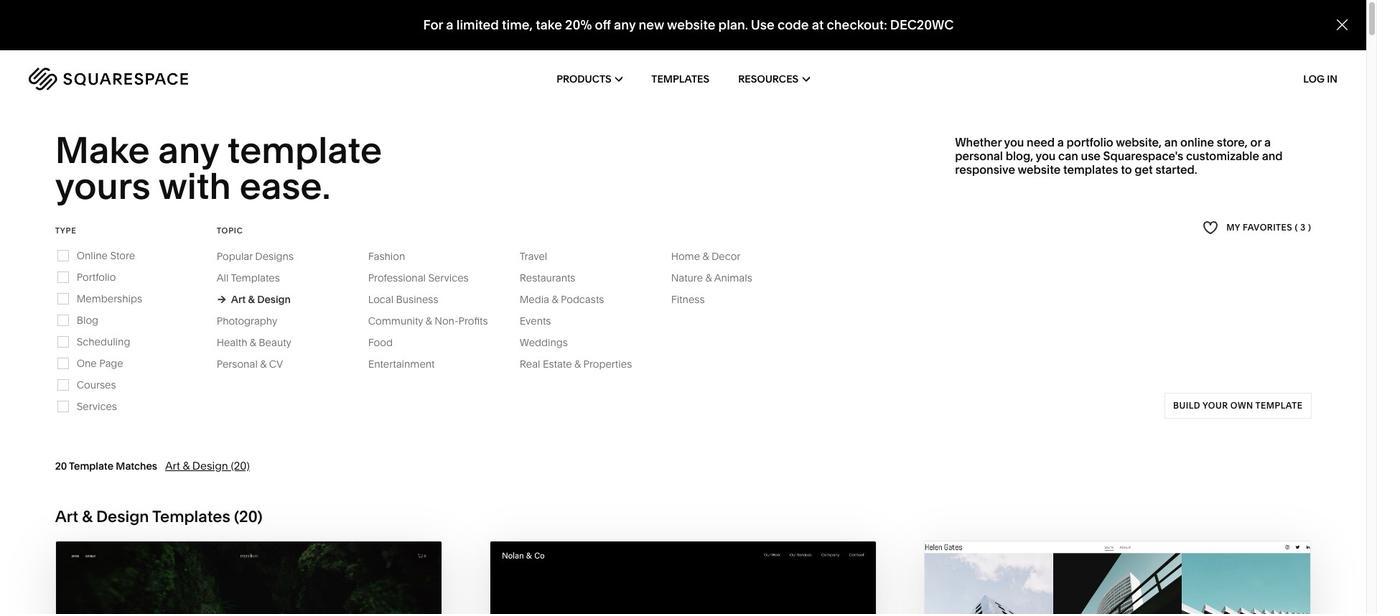 Task type: locate. For each thing, give the bounding box(es) containing it.
build your own template
[[1173, 400, 1303, 411]]

0 horizontal spatial templates
[[152, 507, 230, 526]]

weddings link
[[520, 336, 582, 349]]

0 horizontal spatial (
[[234, 507, 239, 526]]

personal
[[217, 357, 258, 370]]

design left the (20)
[[192, 459, 228, 472]]

scheduling
[[77, 335, 130, 348]]

1 vertical spatial templates
[[231, 271, 280, 284]]

20 template matches
[[55, 459, 157, 472]]

template
[[69, 459, 114, 472]]

beauty
[[259, 336, 291, 349]]

art for art & design
[[231, 293, 246, 306]]

customizable
[[1186, 149, 1260, 163]]

resources
[[738, 73, 799, 85]]

events link
[[520, 314, 565, 327]]

community
[[368, 314, 423, 327]]

animals
[[714, 271, 752, 284]]

limited
[[457, 17, 499, 33]]

page
[[99, 357, 123, 370]]

design down the matches
[[96, 507, 149, 526]]

weddings
[[520, 336, 568, 349]]

professional services
[[368, 271, 469, 284]]

estate
[[543, 357, 572, 370]]

0 vertical spatial website
[[667, 17, 716, 33]]

0 vertical spatial template
[[227, 128, 382, 172]]

services up business at left top
[[428, 271, 469, 284]]

& for media & podcasts
[[552, 293, 558, 306]]

20
[[55, 459, 67, 472], [239, 507, 258, 526]]

log
[[1304, 73, 1325, 85]]

& left cv
[[260, 357, 267, 370]]

templates down for a limited time, take 20% off any new website plan. use code at checkout: dec20wc
[[652, 73, 710, 85]]

( left 3
[[1295, 222, 1298, 233]]

real estate & properties link
[[520, 357, 647, 370]]

all templates link
[[217, 271, 294, 284]]

designs
[[255, 250, 294, 263]]

0 horizontal spatial any
[[158, 128, 219, 172]]

0 vertical spatial art
[[231, 293, 246, 306]]

1 horizontal spatial template
[[1256, 400, 1303, 411]]

photography link
[[217, 314, 292, 327]]

health & beauty link
[[217, 336, 306, 349]]

one page
[[77, 357, 123, 370]]

time,
[[502, 17, 533, 33]]

website
[[667, 17, 716, 33], [1018, 162, 1061, 177]]

0 vertical spatial templates
[[652, 73, 710, 85]]

my favorites ( 3 )
[[1227, 222, 1312, 233]]

templates down art & design (20)
[[152, 507, 230, 526]]

need
[[1027, 135, 1055, 149]]

1 vertical spatial design
[[192, 459, 228, 472]]

) up mycelium image
[[258, 507, 263, 526]]

1 horizontal spatial website
[[1018, 162, 1061, 177]]

1 vertical spatial services
[[77, 400, 117, 413]]

website,
[[1116, 135, 1162, 149]]

art down template
[[55, 507, 78, 526]]

templates
[[652, 73, 710, 85], [231, 271, 280, 284], [152, 507, 230, 526]]

my favorites ( 3 ) link
[[1203, 218, 1312, 238]]

nature & animals link
[[671, 271, 767, 284]]

local business
[[368, 293, 438, 306]]

log             in
[[1304, 73, 1338, 85]]

template inside the make any template yours with ease.
[[227, 128, 382, 172]]

squarespace logo image
[[29, 68, 188, 90]]

fitness link
[[671, 293, 719, 306]]

gates image
[[925, 541, 1311, 614]]

art up the photography
[[231, 293, 246, 306]]

template
[[227, 128, 382, 172], [1256, 400, 1303, 411]]

blog,
[[1006, 149, 1033, 163]]

your
[[1203, 400, 1228, 411]]

2 vertical spatial design
[[96, 507, 149, 526]]

0 horizontal spatial design
[[96, 507, 149, 526]]

& down template
[[82, 507, 93, 526]]

a right for
[[446, 17, 454, 33]]

decor
[[712, 250, 741, 263]]

art & design (20)
[[165, 459, 250, 472]]

1 vertical spatial art
[[165, 459, 180, 472]]

a right or
[[1265, 135, 1271, 149]]

events
[[520, 314, 551, 327]]

2 horizontal spatial art
[[231, 293, 246, 306]]

home & decor
[[671, 250, 741, 263]]

0 horizontal spatial template
[[227, 128, 382, 172]]

fashion
[[368, 250, 405, 263]]

1 horizontal spatial any
[[614, 17, 636, 33]]

0 vertical spatial )
[[1308, 222, 1312, 233]]

community & non-profits
[[368, 314, 488, 327]]

any inside the make any template yours with ease.
[[158, 128, 219, 172]]

art right the matches
[[165, 459, 180, 472]]

favorites
[[1243, 222, 1293, 233]]

topic
[[217, 225, 243, 235]]

any
[[614, 17, 636, 33], [158, 128, 219, 172]]

( down the (20)
[[234, 507, 239, 526]]

design for art & design templates ( 20 )
[[96, 507, 149, 526]]

0 horizontal spatial you
[[1004, 135, 1024, 149]]

off
[[595, 17, 611, 33]]

3
[[1301, 222, 1306, 233]]

& right health in the left of the page
[[250, 336, 256, 349]]

) right 3
[[1308, 222, 1312, 233]]

0 vertical spatial services
[[428, 271, 469, 284]]

& right media
[[552, 293, 558, 306]]

& left non-
[[426, 314, 432, 327]]

checkout:
[[827, 17, 887, 33]]

& right the matches
[[183, 459, 190, 472]]

services down 'courses'
[[77, 400, 117, 413]]

20 left template
[[55, 459, 67, 472]]

2 horizontal spatial templates
[[652, 73, 710, 85]]

0 horizontal spatial art
[[55, 507, 78, 526]]

& for community & non-profits
[[426, 314, 432, 327]]

1 vertical spatial website
[[1018, 162, 1061, 177]]

0 vertical spatial any
[[614, 17, 636, 33]]

photography
[[217, 314, 277, 327]]

art for art & design templates ( 20 )
[[55, 507, 78, 526]]

2 horizontal spatial design
[[257, 293, 291, 306]]

art for art & design (20)
[[165, 459, 180, 472]]

own
[[1231, 400, 1253, 411]]

popular designs link
[[217, 250, 308, 263]]

templates down "popular designs"
[[231, 271, 280, 284]]

design down the all templates "link"
[[257, 293, 291, 306]]

make any template yours with ease.
[[55, 128, 390, 209]]

nature & animals
[[671, 271, 752, 284]]

personal
[[955, 149, 1003, 163]]

2 vertical spatial art
[[55, 507, 78, 526]]

1 vertical spatial )
[[258, 507, 263, 526]]

1 horizontal spatial art
[[165, 459, 180, 472]]

0 horizontal spatial website
[[667, 17, 716, 33]]

food link
[[368, 336, 407, 349]]

whether
[[955, 135, 1002, 149]]

0 vertical spatial (
[[1295, 222, 1298, 233]]

20 down the (20)
[[239, 507, 258, 526]]

1 vertical spatial any
[[158, 128, 219, 172]]

& right estate on the bottom
[[574, 357, 581, 370]]

1 horizontal spatial design
[[192, 459, 228, 472]]

restaurants
[[520, 271, 576, 284]]

you left need
[[1004, 135, 1024, 149]]

1 vertical spatial template
[[1256, 400, 1303, 411]]

responsive
[[955, 162, 1015, 177]]

matches
[[116, 459, 157, 472]]

a
[[446, 17, 454, 33], [1058, 135, 1064, 149], [1265, 135, 1271, 149]]

you left can
[[1036, 149, 1056, 163]]

products button
[[557, 50, 623, 108]]

a right need
[[1058, 135, 1064, 149]]

0 horizontal spatial services
[[77, 400, 117, 413]]

& right home
[[703, 250, 709, 263]]

1 vertical spatial 20
[[239, 507, 258, 526]]

for
[[423, 17, 443, 33]]

& right nature
[[706, 271, 712, 284]]

1 horizontal spatial services
[[428, 271, 469, 284]]

& for health & beauty
[[250, 336, 256, 349]]

0 horizontal spatial a
[[446, 17, 454, 33]]

0 horizontal spatial )
[[258, 507, 263, 526]]

build
[[1173, 400, 1201, 411]]

mycelium image
[[56, 541, 442, 614]]

1 horizontal spatial (
[[1295, 222, 1298, 233]]

food
[[368, 336, 393, 349]]

website right new
[[667, 17, 716, 33]]

0 vertical spatial design
[[257, 293, 291, 306]]

online store
[[77, 249, 135, 262]]

take
[[536, 17, 562, 33]]

website down need
[[1018, 162, 1061, 177]]

& for art & design
[[248, 293, 255, 306]]

plan.
[[719, 17, 748, 33]]

& up photography link
[[248, 293, 255, 306]]

0 horizontal spatial 20
[[55, 459, 67, 472]]

health
[[217, 336, 247, 349]]



Task type: vqa. For each thing, say whether or not it's contained in the screenshot.
the Log             In
yes



Task type: describe. For each thing, give the bounding box(es) containing it.
in
[[1327, 73, 1338, 85]]

templates link
[[652, 50, 710, 108]]

courses
[[77, 378, 116, 391]]

get
[[1135, 162, 1153, 177]]

products
[[557, 73, 612, 85]]

professional
[[368, 271, 426, 284]]

use
[[1081, 149, 1101, 163]]

store,
[[1217, 135, 1248, 149]]

template inside button
[[1256, 400, 1303, 411]]

1 vertical spatial (
[[234, 507, 239, 526]]

& for nature & animals
[[706, 271, 712, 284]]

health & beauty
[[217, 336, 291, 349]]

blog
[[77, 314, 98, 327]]

podcasts
[[561, 293, 604, 306]]

online
[[1181, 135, 1214, 149]]

can
[[1059, 149, 1079, 163]]

use
[[751, 17, 775, 33]]

2 horizontal spatial a
[[1265, 135, 1271, 149]]

design for art & design (20)
[[192, 459, 228, 472]]

(20)
[[231, 459, 250, 472]]

home
[[671, 250, 700, 263]]

properties
[[583, 357, 632, 370]]

art & design
[[231, 293, 291, 306]]

make
[[55, 128, 150, 172]]

media
[[520, 293, 549, 306]]

make any template yours with ease. main content
[[0, 0, 1377, 614]]

local business link
[[368, 293, 453, 306]]

personal & cv
[[217, 357, 283, 370]]

entertainment
[[368, 357, 435, 370]]

media & podcasts link
[[520, 293, 619, 306]]

& for art & design (20)
[[183, 459, 190, 472]]

& for art & design templates ( 20 )
[[82, 507, 93, 526]]

resources button
[[738, 50, 810, 108]]

to
[[1121, 162, 1132, 177]]

one
[[77, 357, 97, 370]]

nolan image
[[490, 541, 876, 614]]

home & decor link
[[671, 250, 755, 263]]

all
[[217, 271, 229, 284]]

for a limited time, take 20% off any new website plan. use code at checkout: dec20wc
[[423, 17, 954, 33]]

with
[[158, 164, 231, 209]]

2 vertical spatial templates
[[152, 507, 230, 526]]

personal & cv link
[[217, 357, 298, 370]]

business
[[396, 293, 438, 306]]

yours
[[55, 164, 151, 209]]

started.
[[1156, 162, 1198, 177]]

1 horizontal spatial )
[[1308, 222, 1312, 233]]

portfolio
[[1067, 135, 1114, 149]]

restaurants link
[[520, 271, 590, 284]]

squarespace logo link
[[29, 68, 291, 90]]

1 horizontal spatial templates
[[231, 271, 280, 284]]

0 vertical spatial 20
[[55, 459, 67, 472]]

dec20wc
[[890, 17, 954, 33]]

new
[[639, 17, 664, 33]]

profits
[[459, 314, 488, 327]]

design for art & design
[[257, 293, 291, 306]]

art & design link
[[217, 293, 291, 306]]

& for home & decor
[[703, 250, 709, 263]]

& for personal & cv
[[260, 357, 267, 370]]

ease.
[[240, 164, 331, 209]]

media & podcasts
[[520, 293, 604, 306]]

fitness
[[671, 293, 705, 306]]

code
[[778, 17, 809, 33]]

fashion link
[[368, 250, 420, 263]]

community & non-profits link
[[368, 314, 502, 327]]

log             in link
[[1304, 73, 1338, 85]]

1 horizontal spatial 20
[[239, 507, 258, 526]]

online
[[77, 249, 108, 262]]

and
[[1262, 149, 1283, 163]]

memberships
[[77, 292, 142, 305]]

an
[[1165, 135, 1178, 149]]

build your own template button
[[1165, 393, 1312, 419]]

whether you need a portfolio website, an online store, or a personal blog, you can use squarespace's customizable and responsive website templates to get started.
[[955, 135, 1283, 177]]

my
[[1227, 222, 1241, 233]]

templates
[[1064, 162, 1118, 177]]

website inside whether you need a portfolio website, an online store, or a personal blog, you can use squarespace's customizable and responsive website templates to get started.
[[1018, 162, 1061, 177]]

cv
[[269, 357, 283, 370]]

1 horizontal spatial you
[[1036, 149, 1056, 163]]

real estate & properties
[[520, 357, 632, 370]]

type
[[55, 225, 77, 235]]

1 horizontal spatial a
[[1058, 135, 1064, 149]]

store
[[110, 249, 135, 262]]

at
[[812, 17, 824, 33]]



